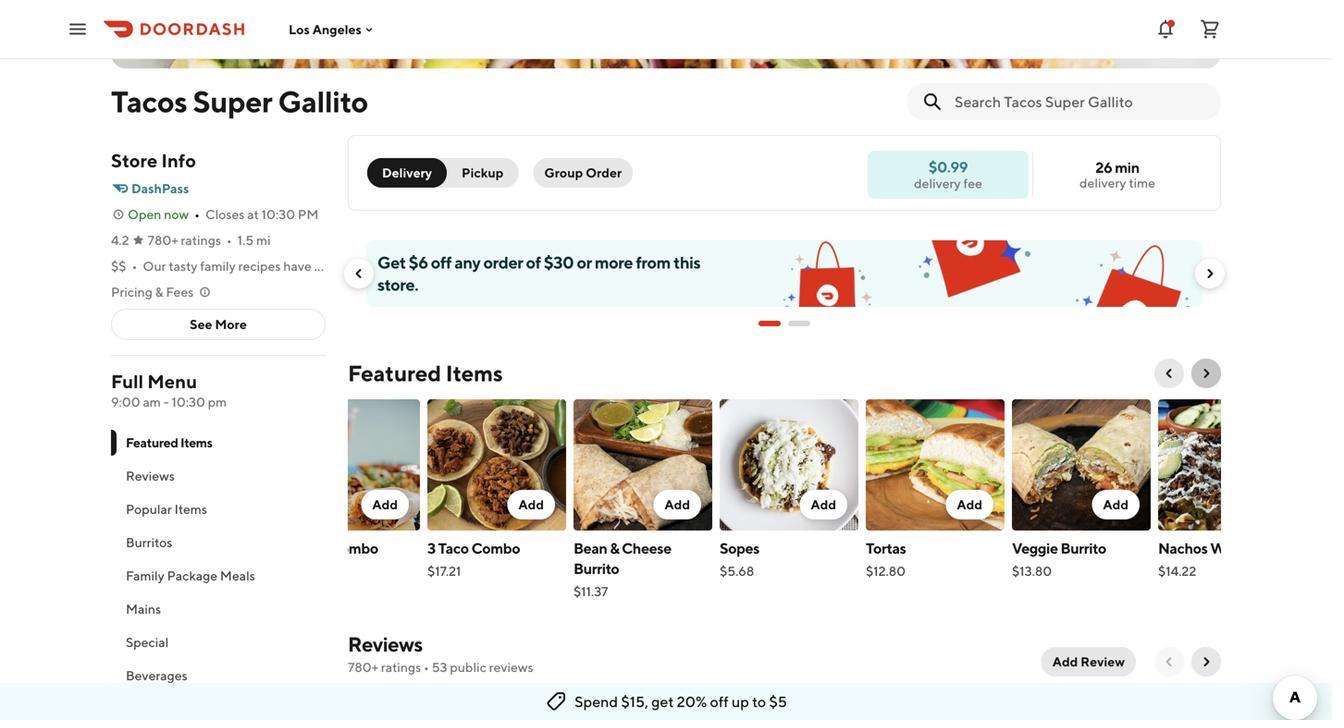Task type: describe. For each thing, give the bounding box(es) containing it.
order
[[586, 165, 622, 180]]

family package meals
[[126, 568, 255, 584]]

beverages
[[126, 668, 188, 684]]

select promotional banner element
[[759, 307, 810, 340]]

780+ ratings •
[[148, 233, 232, 248]]

reviews link
[[348, 633, 423, 657]]

$15,
[[621, 693, 648, 711]]

popular items
[[126, 502, 207, 517]]

reviews button
[[111, 460, 326, 493]]

meat
[[1246, 540, 1281, 557]]

Item Search search field
[[955, 92, 1206, 112]]

featured items heading
[[348, 359, 503, 389]]

notification bell image
[[1155, 18, 1177, 40]]

of
[[526, 253, 541, 272]]

tacos super gallito image
[[128, 0, 198, 56]]

$17.21
[[427, 564, 461, 579]]

closes
[[205, 207, 245, 222]]

0 horizontal spatial ratings
[[181, 233, 221, 248]]

see more
[[190, 317, 247, 332]]

1 vertical spatial featured items
[[126, 435, 212, 451]]

0 horizontal spatial featured
[[126, 435, 178, 451]]

fee
[[963, 176, 982, 191]]

popular
[[126, 502, 172, 517]]

3 taco combo $17.21
[[427, 540, 520, 579]]

mi
[[256, 233, 271, 248]]

info
[[161, 150, 196, 172]]

taco
[[438, 540, 469, 557]]

• right $$
[[132, 259, 137, 274]]

add button for bean
[[654, 490, 701, 520]]

26 min delivery time
[[1080, 159, 1156, 191]]

9:00
[[111, 395, 140, 410]]

add for sopes
[[811, 497, 836, 513]]

or
[[577, 253, 592, 272]]

tacos super gallito
[[111, 84, 368, 119]]

1.5 mi
[[238, 233, 271, 248]]

items inside button
[[174, 502, 207, 517]]

with
[[1210, 540, 1244, 557]]

add for 3
[[518, 497, 544, 513]]

menu
[[147, 371, 197, 393]]

Delivery radio
[[367, 158, 447, 188]]

reviews for reviews 780+ ratings • 53 public reviews
[[348, 633, 423, 657]]

mains
[[126, 602, 161, 617]]

tortas $12.80
[[866, 540, 906, 579]]

bean
[[574, 540, 607, 557]]

delivery inside $0.99 delivery fee
[[914, 176, 961, 191]]

burritos
[[126, 535, 172, 550]]

group
[[544, 165, 583, 180]]

review
[[1081, 655, 1125, 670]]

mains button
[[111, 593, 326, 626]]

get $6 off any order of $30 or more from this store.
[[377, 253, 701, 295]]

veggie burrito image
[[1012, 400, 1151, 531]]

los
[[289, 22, 310, 37]]

pricing & fees button
[[111, 283, 212, 302]]

1 horizontal spatial featured items
[[348, 360, 503, 387]]

-
[[163, 395, 169, 410]]

gallito
[[278, 84, 368, 119]]

popular items button
[[111, 493, 326, 526]]

min
[[1115, 159, 1140, 176]]

next image
[[1199, 655, 1214, 670]]

special button
[[111, 626, 326, 660]]

any
[[454, 253, 480, 272]]

open
[[128, 207, 161, 222]]

angeles
[[312, 22, 362, 37]]

package
[[167, 568, 218, 584]]

$11.37
[[574, 584, 608, 599]]

20%
[[677, 693, 707, 711]]

2 photos
[[1147, 35, 1199, 50]]

reviews 780+ ratings • 53 public reviews
[[348, 633, 533, 675]]

add button for sopes
[[800, 490, 847, 520]]

burrito inside bean & cheese burrito $11.37
[[574, 560, 619, 578]]

tortas image
[[866, 400, 1005, 531]]

previous button of carousel image
[[1162, 366, 1177, 381]]

open now
[[128, 207, 189, 222]]

780+ inside reviews 780+ ratings • 53 public reviews
[[348, 660, 378, 675]]

nachos with meat $14.22
[[1158, 540, 1281, 579]]

pm
[[208, 395, 227, 410]]

sopes image
[[720, 400, 859, 531]]

$13.80
[[1012, 564, 1052, 579]]

sopes
[[720, 540, 760, 557]]

next button of carousel image
[[1203, 266, 1217, 281]]

los angeles button
[[289, 22, 376, 37]]

special
[[126, 635, 169, 650]]

public
[[450, 660, 487, 675]]

0 horizontal spatial burrito
[[281, 540, 327, 557]]

store info
[[111, 150, 196, 172]]

$14.22
[[1158, 564, 1196, 579]]

store.
[[377, 275, 418, 295]]

to
[[752, 693, 766, 711]]

at
[[247, 207, 259, 222]]

this
[[674, 253, 701, 272]]



Task type: locate. For each thing, give the bounding box(es) containing it.
&
[[155, 284, 163, 300], [610, 540, 619, 557]]

1.5
[[238, 233, 254, 248]]

0 horizontal spatial &
[[155, 284, 163, 300]]

5 add button from the left
[[946, 490, 994, 520]]

1 vertical spatial off
[[710, 693, 729, 711]]

0 vertical spatial featured
[[348, 360, 441, 387]]

$0.99
[[929, 158, 968, 176]]

ratings inside reviews 780+ ratings • 53 public reviews
[[381, 660, 421, 675]]

1 horizontal spatial &
[[610, 540, 619, 557]]

dashpass
[[131, 181, 189, 196]]

1 horizontal spatial 10:30
[[261, 207, 295, 222]]

& inside button
[[155, 284, 163, 300]]

$30
[[544, 253, 574, 272]]

previous button of carousel image
[[352, 266, 366, 281]]

$6
[[409, 253, 428, 272]]

pickup
[[462, 165, 504, 180]]

reviews
[[489, 660, 533, 675]]

$0.99 delivery fee
[[914, 158, 982, 191]]

& inside bean & cheese burrito $11.37
[[610, 540, 619, 557]]

tortas
[[866, 540, 906, 557]]

full
[[111, 371, 143, 393]]

•
[[194, 207, 200, 222], [227, 233, 232, 248], [132, 259, 137, 274], [424, 660, 429, 675]]

featured down am
[[126, 435, 178, 451]]

0 vertical spatial reviews
[[126, 469, 175, 484]]

burrito up family package meals button
[[281, 540, 327, 557]]

combo right taco
[[471, 540, 520, 557]]

10:30
[[261, 207, 295, 222], [172, 395, 205, 410]]

0 horizontal spatial 10:30
[[172, 395, 205, 410]]

0 horizontal spatial 780+
[[148, 233, 178, 248]]

780+ down open now
[[148, 233, 178, 248]]

pricing
[[111, 284, 153, 300]]

delivery
[[1080, 175, 1126, 191], [914, 176, 961, 191]]

1 vertical spatial &
[[610, 540, 619, 557]]

see more button
[[112, 310, 325, 340]]

photos
[[1157, 35, 1199, 50]]

burrito down bean
[[574, 560, 619, 578]]

Pickup radio
[[436, 158, 518, 188]]

& for bean
[[610, 540, 619, 557]]

order methods option group
[[367, 158, 518, 188]]

1 vertical spatial 780+
[[348, 660, 378, 675]]

1 vertical spatial featured
[[126, 435, 178, 451]]

0 vertical spatial items
[[446, 360, 503, 387]]

3 add button from the left
[[654, 490, 701, 520]]

add button for tortas
[[946, 490, 994, 520]]

veggie
[[1012, 540, 1058, 557]]

1 vertical spatial items
[[180, 435, 212, 451]]

ratings down 'reviews' link
[[381, 660, 421, 675]]

burrito combo image
[[281, 400, 420, 531]]

1 horizontal spatial combo
[[471, 540, 520, 557]]

reviews inside reviews 780+ ratings • 53 public reviews
[[348, 633, 423, 657]]

1 horizontal spatial ratings
[[381, 660, 421, 675]]

bean & cheese burrito $11.37
[[574, 540, 671, 599]]

burrito inside veggie burrito $13.80
[[1061, 540, 1106, 557]]

open menu image
[[67, 18, 89, 40]]

• left 53
[[424, 660, 429, 675]]

0 vertical spatial ratings
[[181, 233, 221, 248]]

1 add button from the left
[[361, 490, 409, 520]]

• right now
[[194, 207, 200, 222]]

add button for 3
[[507, 490, 555, 520]]

fees
[[166, 284, 194, 300]]

burrito combo
[[281, 540, 378, 557]]

1 combo from the left
[[330, 540, 378, 557]]

group order
[[544, 165, 622, 180]]

• left 1.5
[[227, 233, 232, 248]]

2 vertical spatial items
[[174, 502, 207, 517]]

items
[[446, 360, 503, 387], [180, 435, 212, 451], [174, 502, 207, 517]]

previous image
[[1162, 655, 1177, 670]]

combo
[[330, 540, 378, 557], [471, 540, 520, 557]]

add for veggie
[[1103, 497, 1129, 513]]

veggie burrito $13.80
[[1012, 540, 1106, 579]]

reviews for reviews
[[126, 469, 175, 484]]

order
[[483, 253, 523, 272]]

1 horizontal spatial featured
[[348, 360, 441, 387]]

26
[[1096, 159, 1112, 176]]

10:30 right -
[[172, 395, 205, 410]]

time
[[1129, 175, 1156, 191]]

ratings down "closes"
[[181, 233, 221, 248]]

3
[[427, 540, 436, 557]]

group order button
[[533, 158, 633, 188]]

1 vertical spatial 10:30
[[172, 395, 205, 410]]

from
[[636, 253, 671, 272]]

1 horizontal spatial delivery
[[1080, 175, 1126, 191]]

burrito right veggie
[[1061, 540, 1106, 557]]

2 combo from the left
[[471, 540, 520, 557]]

delivery inside 26 min delivery time
[[1080, 175, 1126, 191]]

family package meals button
[[111, 560, 326, 593]]

pricing & fees
[[111, 284, 194, 300]]

0 vertical spatial 780+
[[148, 233, 178, 248]]

am
[[143, 395, 161, 410]]

0 horizontal spatial combo
[[330, 540, 378, 557]]

store
[[111, 150, 158, 172]]

next button of carousel image
[[1199, 366, 1214, 381]]

10:30 inside full menu 9:00 am - 10:30 pm
[[172, 395, 205, 410]]

add review button
[[1041, 648, 1136, 677]]

delivery left time
[[1080, 175, 1126, 191]]

0 vertical spatial &
[[155, 284, 163, 300]]

0 vertical spatial off
[[431, 253, 451, 272]]

2 add button from the left
[[507, 490, 555, 520]]

& left fees
[[155, 284, 163, 300]]

see
[[190, 317, 212, 332]]

burritos button
[[111, 526, 326, 560]]

add for tortas
[[957, 497, 982, 513]]

0 vertical spatial 10:30
[[261, 207, 295, 222]]

beverages button
[[111, 660, 326, 693]]

now
[[164, 207, 189, 222]]

add inside button
[[1053, 655, 1078, 670]]

$$
[[111, 259, 126, 274]]

0 horizontal spatial delivery
[[914, 176, 961, 191]]

$12.80
[[866, 564, 906, 579]]

full menu 9:00 am - 10:30 pm
[[111, 371, 227, 410]]

nachos
[[1158, 540, 1208, 557]]

delivery
[[382, 165, 432, 180]]

$5
[[769, 693, 787, 711]]

off right $6
[[431, 253, 451, 272]]

3 taco combo image
[[427, 400, 566, 531]]

2 photos button
[[1117, 28, 1210, 57]]

1 horizontal spatial reviews
[[348, 633, 423, 657]]

get
[[651, 693, 674, 711]]

combo inside 3 taco combo $17.21
[[471, 540, 520, 557]]

0 vertical spatial featured items
[[348, 360, 503, 387]]

$5.68
[[720, 564, 754, 579]]

off
[[431, 253, 451, 272], [710, 693, 729, 711]]

6 add button from the left
[[1092, 490, 1140, 520]]

more
[[215, 317, 247, 332]]

1 horizontal spatial off
[[710, 693, 729, 711]]

1 horizontal spatial burrito
[[574, 560, 619, 578]]

& right bean
[[610, 540, 619, 557]]

featured inside heading
[[348, 360, 441, 387]]

los angeles
[[289, 22, 362, 37]]

• inside reviews 780+ ratings • 53 public reviews
[[424, 660, 429, 675]]

reviews inside button
[[126, 469, 175, 484]]

delivery left fee
[[914, 176, 961, 191]]

• closes at 10:30 pm
[[194, 207, 319, 222]]

1 vertical spatial ratings
[[381, 660, 421, 675]]

780+ down 'reviews' link
[[348, 660, 378, 675]]

sopes $5.68
[[720, 540, 760, 579]]

2
[[1147, 35, 1154, 50]]

2 horizontal spatial burrito
[[1061, 540, 1106, 557]]

off inside get $6 off any order of $30 or more from this store.
[[431, 253, 451, 272]]

up
[[732, 693, 749, 711]]

0 horizontal spatial reviews
[[126, 469, 175, 484]]

bean & cheese burrito image
[[574, 400, 712, 531]]

10:30 right at
[[261, 207, 295, 222]]

off left up
[[710, 693, 729, 711]]

featured
[[348, 360, 441, 387], [126, 435, 178, 451]]

featured down the store.
[[348, 360, 441, 387]]

0 horizontal spatial off
[[431, 253, 451, 272]]

0 items, open order cart image
[[1199, 18, 1221, 40]]

tacos
[[111, 84, 187, 119]]

items inside heading
[[446, 360, 503, 387]]

$$ •
[[111, 259, 137, 274]]

add for bean
[[665, 497, 690, 513]]

add button for veggie
[[1092, 490, 1140, 520]]

4 add button from the left
[[800, 490, 847, 520]]

add
[[372, 497, 398, 513], [518, 497, 544, 513], [665, 497, 690, 513], [811, 497, 836, 513], [957, 497, 982, 513], [1103, 497, 1129, 513], [1053, 655, 1078, 670]]

1 horizontal spatial 780+
[[348, 660, 378, 675]]

get
[[377, 253, 406, 272]]

more
[[595, 253, 633, 272]]

spend
[[575, 693, 618, 711]]

add button
[[361, 490, 409, 520], [507, 490, 555, 520], [654, 490, 701, 520], [800, 490, 847, 520], [946, 490, 994, 520], [1092, 490, 1140, 520]]

& for pricing
[[155, 284, 163, 300]]

0 horizontal spatial featured items
[[126, 435, 212, 451]]

combo left 3
[[330, 540, 378, 557]]

53
[[432, 660, 447, 675]]

family
[[126, 568, 164, 584]]

1 vertical spatial reviews
[[348, 633, 423, 657]]

4.2
[[111, 233, 129, 248]]



Task type: vqa. For each thing, say whether or not it's contained in the screenshot.
Iced to the bottom
no



